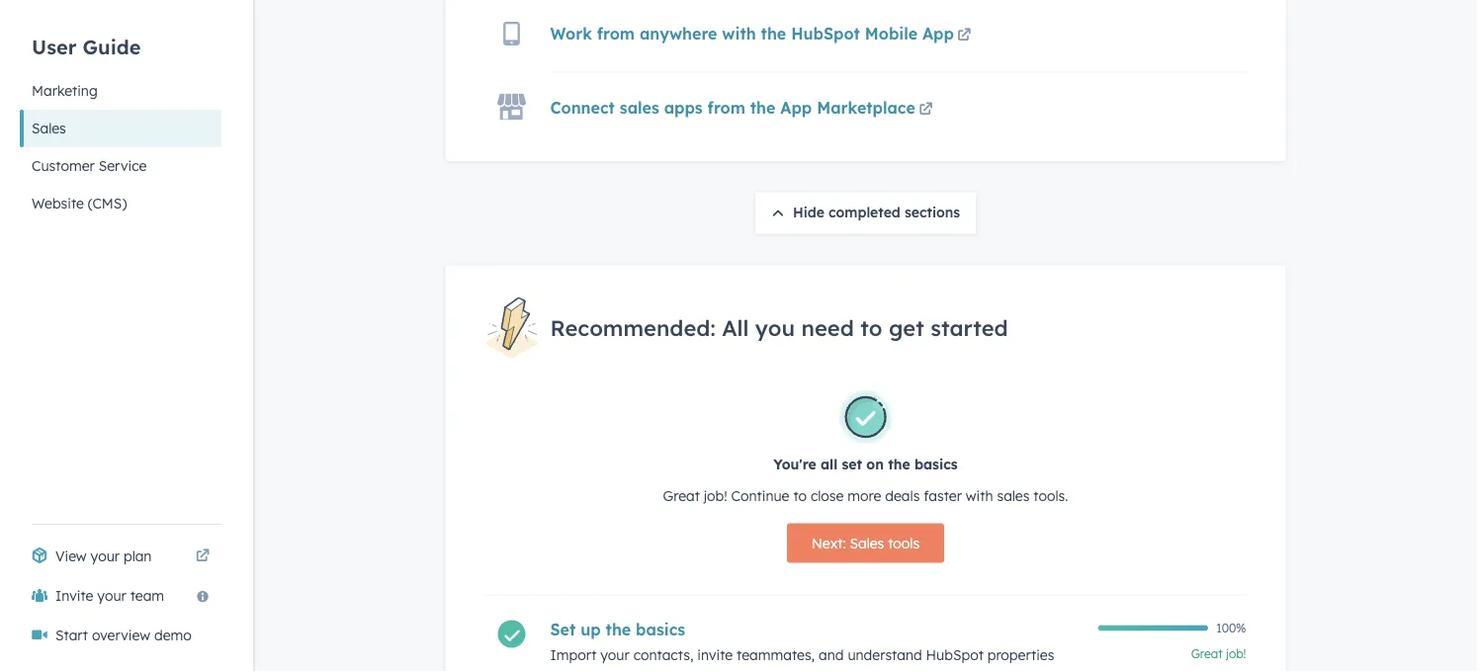 Task type: vqa. For each thing, say whether or not it's contained in the screenshot.
the bottommost 'Marketplace'
no



Task type: describe. For each thing, give the bounding box(es) containing it.
marketplace
[[817, 97, 915, 117]]

100%
[[1216, 621, 1246, 636]]

job! for great job! continue to close more deals faster with sales tools.
[[704, 487, 727, 504]]

hubspot inside work from anywhere with the hubspot mobile app link
[[791, 24, 860, 43]]

anywhere
[[640, 24, 717, 43]]

1 vertical spatial from
[[708, 97, 745, 117]]

continue
[[731, 487, 789, 504]]

customer service button
[[20, 147, 221, 185]]

user
[[32, 34, 77, 59]]

demo
[[154, 627, 192, 644]]

tools
[[888, 534, 920, 551]]

invite
[[697, 646, 733, 663]]

view your plan link
[[20, 537, 221, 576]]

[object object] complete progress bar
[[1098, 625, 1208, 631]]

great job! continue to close more deals faster with sales tools.
[[663, 487, 1068, 504]]

the for on
[[888, 455, 910, 472]]

invite
[[55, 587, 93, 605]]

user guide
[[32, 34, 141, 59]]

website (cms) button
[[20, 185, 221, 222]]

close
[[811, 487, 844, 504]]

service
[[99, 157, 147, 175]]

1 horizontal spatial basics
[[914, 455, 958, 472]]

work from anywhere with the hubspot mobile app
[[550, 24, 954, 43]]

properties
[[987, 646, 1054, 663]]

great job!
[[1191, 646, 1246, 661]]

1 horizontal spatial to
[[860, 314, 882, 341]]

0 horizontal spatial to
[[793, 487, 807, 504]]

deals
[[885, 487, 920, 504]]

link opens in a new window image for work from anywhere with the hubspot mobile app
[[957, 24, 971, 48]]

0 horizontal spatial sales
[[620, 97, 659, 117]]

0 vertical spatial app
[[922, 24, 954, 43]]

1 vertical spatial sales
[[850, 534, 884, 551]]

the for from
[[750, 97, 776, 117]]

1 vertical spatial sales
[[997, 487, 1030, 504]]

your for view
[[91, 548, 120, 565]]

your inside set up the basics import your contacts, invite teammates, and understand hubspot properties
[[600, 646, 630, 663]]

get
[[889, 314, 924, 341]]

start overview demo link
[[20, 616, 221, 656]]

view your plan
[[55, 548, 152, 565]]

completed
[[829, 204, 901, 221]]

overview
[[92, 627, 150, 644]]

and
[[819, 646, 844, 663]]

started
[[931, 314, 1008, 341]]

faster
[[924, 487, 962, 504]]

you're all set on the basics
[[773, 455, 958, 472]]

great for great job!
[[1191, 646, 1223, 661]]

0 vertical spatial with
[[722, 24, 756, 43]]



Task type: locate. For each thing, give the bounding box(es) containing it.
0 horizontal spatial sales
[[32, 120, 66, 137]]

sales up customer
[[32, 120, 66, 137]]

set up the basics button
[[550, 619, 1086, 639]]

your
[[91, 548, 120, 565], [97, 587, 126, 605], [600, 646, 630, 663]]

0 vertical spatial from
[[597, 24, 635, 43]]

0 vertical spatial great
[[663, 487, 700, 504]]

hide
[[793, 204, 825, 221]]

great for great job! continue to close more deals faster with sales tools.
[[663, 487, 700, 504]]

up
[[581, 619, 601, 639]]

1 vertical spatial basics
[[636, 619, 685, 639]]

view
[[55, 548, 87, 565]]

the right on in the bottom right of the page
[[888, 455, 910, 472]]

recommended:
[[550, 314, 716, 341]]

to
[[860, 314, 882, 341], [793, 487, 807, 504]]

teammates,
[[737, 646, 815, 663]]

your down up
[[600, 646, 630, 663]]

hubspot left the properties
[[926, 646, 984, 663]]

customer
[[32, 157, 95, 175]]

your inside button
[[97, 587, 126, 605]]

website (cms)
[[32, 195, 127, 212]]

sections
[[905, 204, 960, 221]]

1 horizontal spatial with
[[966, 487, 993, 504]]

0 horizontal spatial from
[[597, 24, 635, 43]]

1 horizontal spatial hubspot
[[926, 646, 984, 663]]

guide
[[83, 34, 141, 59]]

sales left the tools
[[850, 534, 884, 551]]

job!
[[704, 487, 727, 504], [1226, 646, 1246, 661]]

the right up
[[606, 619, 631, 639]]

you're
[[773, 455, 816, 472]]

sales left tools.
[[997, 487, 1030, 504]]

recommended: all you need to get started
[[550, 314, 1008, 341]]

0 vertical spatial sales
[[620, 97, 659, 117]]

understand
[[848, 646, 922, 663]]

0 vertical spatial job!
[[704, 487, 727, 504]]

on
[[866, 455, 884, 472]]

1 horizontal spatial great
[[1191, 646, 1223, 661]]

great
[[663, 487, 700, 504], [1191, 646, 1223, 661]]

your left team
[[97, 587, 126, 605]]

1 vertical spatial great
[[1191, 646, 1223, 661]]

0 horizontal spatial app
[[780, 97, 812, 117]]

link opens in a new window image
[[957, 24, 971, 48], [919, 98, 933, 121], [919, 103, 933, 117]]

next:
[[812, 534, 846, 551]]

2 vertical spatial your
[[600, 646, 630, 663]]

connect sales apps from the app marketplace link
[[550, 97, 936, 121]]

link opens in a new window image
[[957, 29, 971, 43], [196, 545, 210, 569], [196, 550, 210, 564]]

work
[[550, 24, 592, 43]]

great left 'continue'
[[663, 487, 700, 504]]

1 horizontal spatial app
[[922, 24, 954, 43]]

with
[[722, 24, 756, 43], [966, 487, 993, 504]]

1 horizontal spatial sales
[[850, 534, 884, 551]]

set
[[842, 455, 862, 472]]

apps
[[664, 97, 703, 117]]

job! left 'continue'
[[704, 487, 727, 504]]

1 vertical spatial to
[[793, 487, 807, 504]]

from right work
[[597, 24, 635, 43]]

0 vertical spatial sales
[[32, 120, 66, 137]]

connect
[[550, 97, 615, 117]]

hide completed sections
[[793, 204, 960, 221]]

hubspot
[[791, 24, 860, 43], [926, 646, 984, 663]]

hide completed sections button
[[755, 193, 976, 234]]

the for with
[[761, 24, 786, 43]]

sales
[[32, 120, 66, 137], [850, 534, 884, 551]]

sales button
[[20, 110, 221, 147]]

from right apps
[[708, 97, 745, 117]]

marketing button
[[20, 72, 221, 110]]

hubspot inside set up the basics import your contacts, invite teammates, and understand hubspot properties
[[926, 646, 984, 663]]

basics up contacts,
[[636, 619, 685, 639]]

to left get on the right of page
[[860, 314, 882, 341]]

link opens in a new window image for connect sales apps from the app marketplace
[[919, 98, 933, 121]]

job! for great job!
[[1226, 646, 1246, 661]]

start
[[55, 627, 88, 644]]

all
[[722, 314, 749, 341]]

the
[[761, 24, 786, 43], [750, 97, 776, 117], [888, 455, 910, 472], [606, 619, 631, 639]]

website
[[32, 195, 84, 212]]

1 vertical spatial app
[[780, 97, 812, 117]]

more
[[848, 487, 881, 504]]

contacts,
[[633, 646, 693, 663]]

work from anywhere with the hubspot mobile app link
[[550, 24, 975, 48]]

you
[[755, 314, 795, 341]]

great down 100%
[[1191, 646, 1223, 661]]

0 horizontal spatial hubspot
[[791, 24, 860, 43]]

tools.
[[1033, 487, 1068, 504]]

the inside set up the basics import your contacts, invite teammates, and understand hubspot properties
[[606, 619, 631, 639]]

basics up faster
[[914, 455, 958, 472]]

with right anywhere
[[722, 24, 756, 43]]

1 horizontal spatial sales
[[997, 487, 1030, 504]]

user guide views element
[[20, 0, 221, 222]]

next: sales tools button
[[787, 523, 944, 563]]

the inside connect sales apps from the app marketplace link
[[750, 97, 776, 117]]

all
[[821, 455, 838, 472]]

the inside work from anywhere with the hubspot mobile app link
[[761, 24, 786, 43]]

app right mobile
[[922, 24, 954, 43]]

your left plan
[[91, 548, 120, 565]]

plan
[[124, 548, 152, 565]]

from
[[597, 24, 635, 43], [708, 97, 745, 117]]

start overview demo
[[55, 627, 192, 644]]

job! down 100%
[[1226, 646, 1246, 661]]

sales left apps
[[620, 97, 659, 117]]

sales inside the user guide views element
[[32, 120, 66, 137]]

0 vertical spatial hubspot
[[791, 24, 860, 43]]

invite your team button
[[20, 576, 221, 616]]

link opens in a new window image inside work from anywhere with the hubspot mobile app link
[[957, 29, 971, 43]]

with right faster
[[966, 487, 993, 504]]

0 horizontal spatial with
[[722, 24, 756, 43]]

link opens in a new window image inside work from anywhere with the hubspot mobile app link
[[957, 24, 971, 48]]

need
[[801, 314, 854, 341]]

invite your team
[[55, 587, 164, 605]]

set
[[550, 619, 576, 639]]

1 vertical spatial job!
[[1226, 646, 1246, 661]]

hubspot left mobile
[[791, 24, 860, 43]]

your for invite
[[97, 587, 126, 605]]

basics inside set up the basics import your contacts, invite teammates, and understand hubspot properties
[[636, 619, 685, 639]]

(cms)
[[88, 195, 127, 212]]

next: sales tools
[[812, 534, 920, 551]]

0 vertical spatial to
[[860, 314, 882, 341]]

1 horizontal spatial from
[[708, 97, 745, 117]]

set up the basics import your contacts, invite teammates, and understand hubspot properties
[[550, 619, 1054, 663]]

0 vertical spatial basics
[[914, 455, 958, 472]]

customer service
[[32, 157, 147, 175]]

basics
[[914, 455, 958, 472], [636, 619, 685, 639]]

app
[[922, 24, 954, 43], [780, 97, 812, 117]]

0 horizontal spatial job!
[[704, 487, 727, 504]]

mobile
[[865, 24, 918, 43]]

0 horizontal spatial basics
[[636, 619, 685, 639]]

the down work from anywhere with the hubspot mobile app link
[[750, 97, 776, 117]]

app left marketplace
[[780, 97, 812, 117]]

1 horizontal spatial job!
[[1226, 646, 1246, 661]]

1 vertical spatial your
[[97, 587, 126, 605]]

connect sales apps from the app marketplace
[[550, 97, 915, 117]]

0 vertical spatial your
[[91, 548, 120, 565]]

to left 'close'
[[793, 487, 807, 504]]

the up connect sales apps from the app marketplace link
[[761, 24, 786, 43]]

marketing
[[32, 82, 98, 99]]

team
[[130, 587, 164, 605]]

1 vertical spatial hubspot
[[926, 646, 984, 663]]

0 horizontal spatial great
[[663, 487, 700, 504]]

import
[[550, 646, 597, 663]]

sales
[[620, 97, 659, 117], [997, 487, 1030, 504]]

1 vertical spatial with
[[966, 487, 993, 504]]



